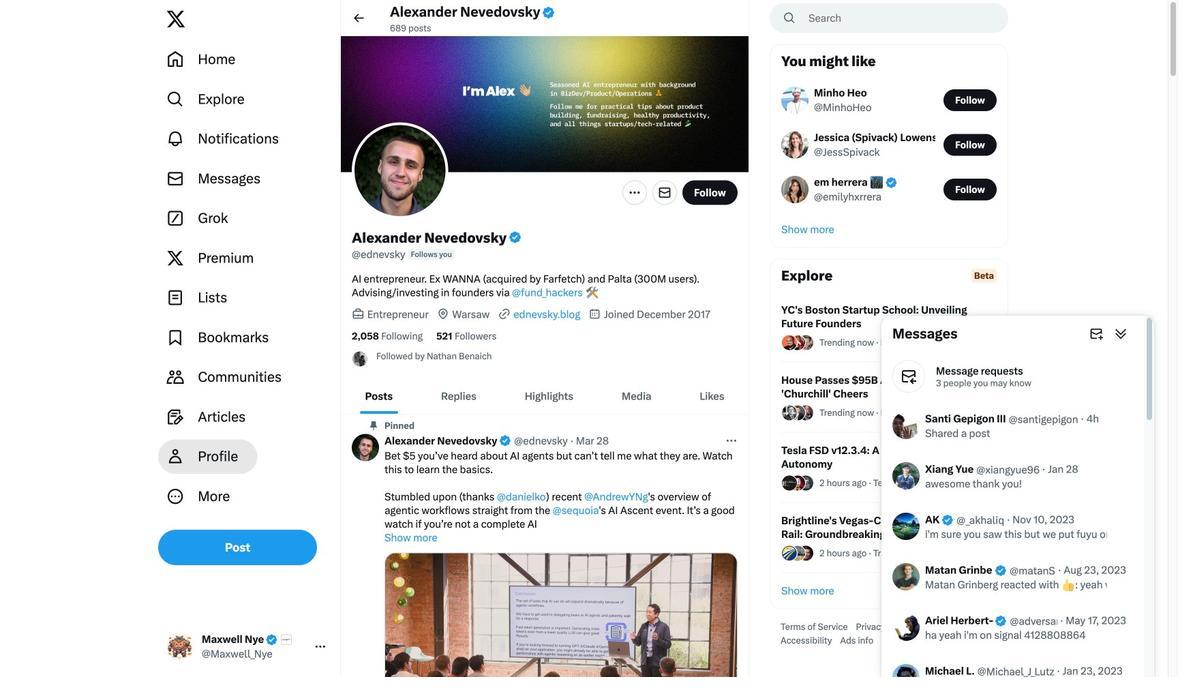 Task type: vqa. For each thing, say whether or not it's contained in the screenshot.
🤖 icon
no



Task type: locate. For each thing, give the bounding box(es) containing it.
verified account image
[[542, 6, 556, 19], [886, 176, 898, 189], [942, 514, 955, 527], [265, 634, 278, 646]]

who to follow section
[[771, 45, 1008, 247]]

heading
[[782, 268, 997, 284]]

verified account image inside "tab list"
[[942, 514, 955, 527]]

verified account image
[[508, 231, 522, 244], [499, 435, 512, 447], [995, 564, 1008, 577], [995, 615, 1008, 628]]

Search query text field
[[801, 4, 1008, 32]]

tab list
[[882, 352, 1179, 677], [341, 378, 749, 414]]

🛠️ image
[[586, 287, 599, 299]]

Search search field
[[770, 3, 1009, 33]]

0 horizontal spatial tab list
[[341, 378, 749, 414]]

home timeline element
[[341, 0, 749, 677]]

1 horizontal spatial tab list
[[882, 352, 1179, 677]]

primary navigation
[[158, 40, 335, 516]]



Task type: describe. For each thing, give the bounding box(es) containing it.
footer navigation
[[770, 621, 1009, 648]]

👍 image
[[1063, 579, 1075, 592]]

🌃 image
[[871, 176, 884, 189]]

verified account image inside home timeline element
[[542, 6, 556, 19]]



